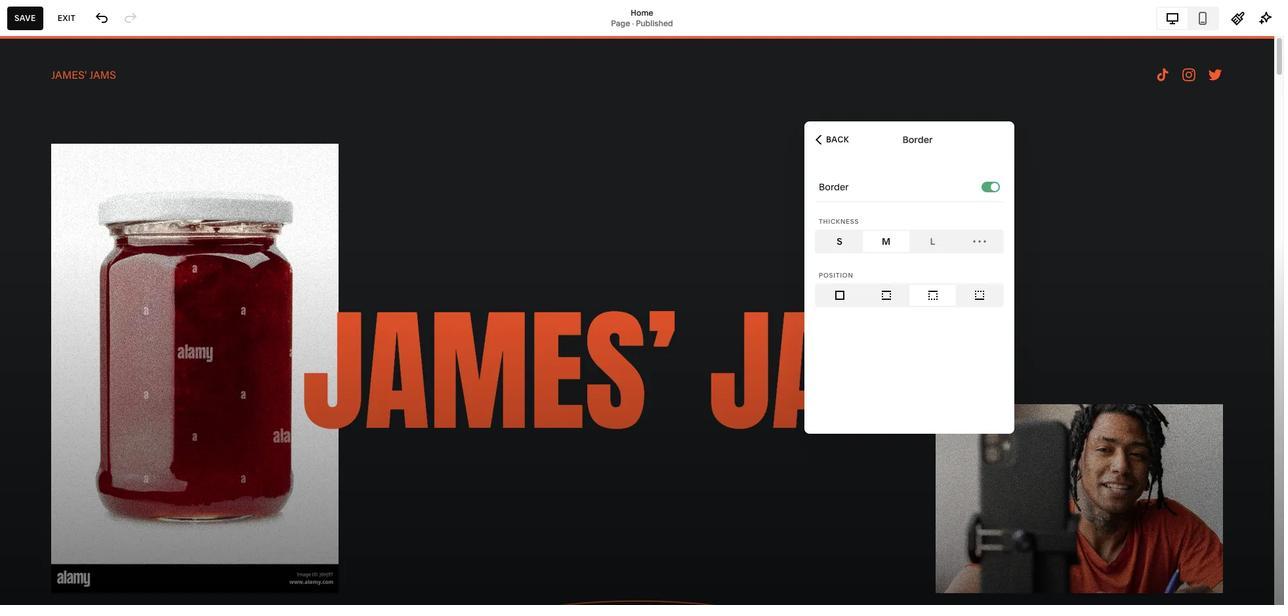Task type: vqa. For each thing, say whether or not it's contained in the screenshot.
Asset Library on the bottom left of the page
yes



Task type: locate. For each thing, give the bounding box(es) containing it.
asset library link
[[22, 500, 146, 515]]

save button
[[7, 6, 43, 30]]

0 vertical spatial border
[[903, 134, 933, 145]]

home
[[631, 8, 653, 17]]

0 horizontal spatial border
[[819, 181, 849, 193]]

analytics link
[[22, 175, 146, 191]]

settings link
[[22, 523, 146, 539]]

website
[[22, 81, 63, 95]]

exit button
[[50, 6, 83, 30]]

2 vertical spatial tab list
[[816, 285, 1003, 306]]

s button
[[816, 231, 863, 252]]

home page · published
[[611, 8, 673, 28]]

l
[[930, 236, 935, 247]]

james peterson
[[52, 590, 112, 600]]

scheduling
[[22, 200, 78, 213]]

back button
[[812, 125, 853, 154]]

marketing
[[22, 129, 73, 142]]

analytics
[[22, 176, 68, 189]]

·
[[632, 18, 634, 28]]

border
[[903, 134, 933, 145], [819, 181, 849, 193]]

1 vertical spatial tab list
[[816, 231, 1003, 252]]

1 horizontal spatial border
[[903, 134, 933, 145]]

tab list
[[1158, 8, 1218, 29], [816, 231, 1003, 252], [816, 285, 1003, 306]]

james
[[52, 590, 77, 600]]

marketing link
[[22, 128, 146, 144]]

s
[[837, 236, 843, 247]]

settings
[[22, 524, 63, 537]]

icon image
[[832, 288, 847, 303], [879, 288, 894, 303], [926, 288, 940, 303], [972, 288, 987, 303]]



Task type: describe. For each thing, give the bounding box(es) containing it.
contacts
[[22, 152, 67, 165]]

3 icon image from the left
[[926, 288, 940, 303]]

asset
[[22, 500, 50, 514]]

tab list containing s
[[816, 231, 1003, 252]]

page
[[611, 18, 630, 28]]

1 icon image from the left
[[832, 288, 847, 303]]

website link
[[22, 81, 146, 96]]

position
[[819, 272, 854, 279]]

l button
[[910, 231, 956, 252]]

0 vertical spatial tab list
[[1158, 8, 1218, 29]]

4 icon image from the left
[[972, 288, 987, 303]]

contacts link
[[22, 152, 146, 167]]

help link
[[22, 547, 45, 561]]

Border checkbox
[[991, 183, 999, 191]]

scheduling link
[[22, 199, 146, 215]]

m
[[882, 236, 891, 247]]

peterson
[[79, 590, 112, 600]]

james peterson button
[[20, 588, 146, 605]]

back
[[826, 134, 849, 144]]

asset library
[[22, 500, 87, 514]]

save
[[14, 13, 36, 23]]

2 icon image from the left
[[879, 288, 894, 303]]

thickness
[[819, 218, 859, 225]]

help
[[22, 548, 45, 561]]

library
[[52, 500, 87, 514]]

published
[[636, 18, 673, 28]]

m button
[[863, 231, 910, 252]]

1 vertical spatial border
[[819, 181, 849, 193]]

exit
[[58, 13, 76, 23]]



